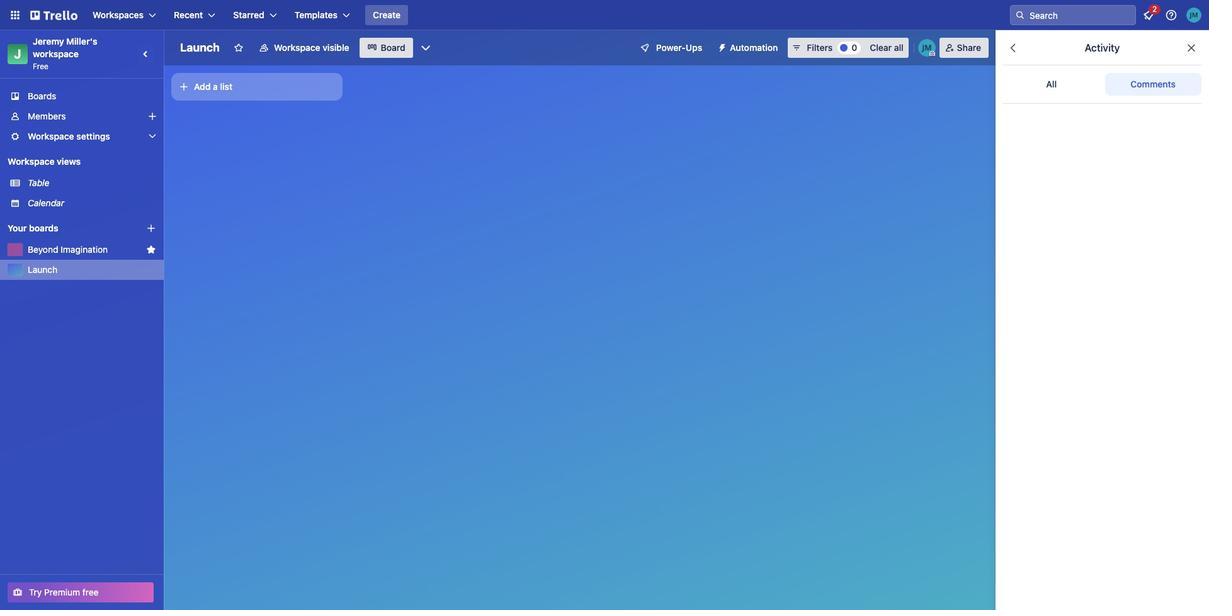 Task type: vqa. For each thing, say whether or not it's contained in the screenshot.
Notifications
no



Task type: locate. For each thing, give the bounding box(es) containing it.
starred
[[233, 9, 264, 20]]

comments
[[1131, 79, 1176, 89]]

launch down recent popup button
[[180, 41, 220, 54]]

workspace visible button
[[251, 38, 357, 58]]

add
[[194, 81, 211, 92]]

add a list button
[[171, 73, 343, 101]]

clear all button
[[865, 38, 909, 58]]

1 vertical spatial launch
[[28, 264, 57, 275]]

workspace settings
[[28, 131, 110, 142]]

j
[[14, 47, 21, 61]]

workspace up table
[[8, 156, 55, 167]]

jeremy miller (jeremymiller198) image
[[1186, 8, 1202, 23], [918, 39, 936, 57]]

comments link
[[1105, 73, 1202, 96]]

boards
[[28, 91, 56, 101]]

workspaces button
[[85, 5, 164, 25]]

workspace down the templates
[[274, 42, 320, 53]]

this member is an admin of this board. image
[[929, 51, 935, 57]]

a
[[213, 81, 218, 92]]

boards link
[[0, 86, 164, 106]]

your boards
[[8, 223, 58, 234]]

j link
[[8, 44, 28, 64]]

workspace for workspace views
[[8, 156, 55, 167]]

automation
[[730, 42, 778, 53]]

filters
[[807, 42, 833, 53]]

create button
[[365, 5, 408, 25]]

2 notifications image
[[1141, 8, 1156, 23]]

0 horizontal spatial launch
[[28, 264, 57, 275]]

visible
[[323, 42, 349, 53]]

0 vertical spatial workspace
[[274, 42, 320, 53]]

Board name text field
[[174, 38, 226, 58]]

all link
[[1003, 73, 1100, 96]]

activity
[[1085, 42, 1120, 54]]

try premium free button
[[8, 583, 154, 603]]

beyond imagination link
[[28, 244, 141, 256]]

jeremy miller (jeremymiller198) image inside 'primary' element
[[1186, 8, 1202, 23]]

all
[[894, 42, 903, 53]]

1 vertical spatial jeremy miller (jeremymiller198) image
[[918, 39, 936, 57]]

launch link
[[28, 264, 156, 276]]

0 vertical spatial jeremy miller (jeremymiller198) image
[[1186, 8, 1202, 23]]

workspace navigation collapse icon image
[[137, 45, 155, 63]]

customize views image
[[419, 42, 432, 54]]

2 vertical spatial workspace
[[8, 156, 55, 167]]

members link
[[0, 106, 164, 127]]

workspace inside popup button
[[28, 131, 74, 142]]

clear all
[[870, 42, 903, 53]]

launch down beyond
[[28, 264, 57, 275]]

0 vertical spatial launch
[[180, 41, 220, 54]]

1 horizontal spatial jeremy miller (jeremymiller198) image
[[1186, 8, 1202, 23]]

recent
[[174, 9, 203, 20]]

starred button
[[226, 5, 284, 25]]

members
[[28, 111, 66, 122]]

jeremy miller (jeremymiller198) image right open information menu image
[[1186, 8, 1202, 23]]

beyond
[[28, 244, 58, 255]]

workspace down members
[[28, 131, 74, 142]]

launch
[[180, 41, 220, 54], [28, 264, 57, 275]]

search image
[[1015, 10, 1025, 20]]

open information menu image
[[1165, 9, 1178, 21]]

sm image
[[712, 38, 730, 55]]

your
[[8, 223, 27, 234]]

your boards with 2 items element
[[8, 221, 127, 236]]

1 vertical spatial workspace
[[28, 131, 74, 142]]

1 horizontal spatial launch
[[180, 41, 220, 54]]

ups
[[686, 42, 702, 53]]

jeremy miller's workspace link
[[33, 36, 100, 59]]

workspace
[[274, 42, 320, 53], [28, 131, 74, 142], [8, 156, 55, 167]]

calendar
[[28, 198, 64, 208]]

Search field
[[1025, 6, 1135, 25]]

workspaces
[[93, 9, 144, 20]]

workspace visible
[[274, 42, 349, 53]]

jeremy miller (jeremymiller198) image right all
[[918, 39, 936, 57]]

workspace settings button
[[0, 127, 164, 147]]

jeremy
[[33, 36, 64, 47]]

add board image
[[146, 224, 156, 234]]

workspace inside button
[[274, 42, 320, 53]]

miller's
[[66, 36, 97, 47]]

power-
[[656, 42, 686, 53]]

recent button
[[166, 5, 223, 25]]

workspace for workspace visible
[[274, 42, 320, 53]]

automation button
[[712, 38, 785, 58]]



Task type: describe. For each thing, give the bounding box(es) containing it.
0
[[852, 42, 857, 53]]

workspace for workspace settings
[[28, 131, 74, 142]]

power-ups
[[656, 42, 702, 53]]

views
[[57, 156, 81, 167]]

board
[[381, 42, 405, 53]]

workspace views
[[8, 156, 81, 167]]

try
[[29, 588, 42, 598]]

free
[[82, 588, 99, 598]]

jeremy miller's workspace free
[[33, 36, 100, 71]]

share button
[[939, 38, 989, 58]]

calendar link
[[28, 197, 156, 210]]

table
[[28, 178, 49, 188]]

0 horizontal spatial jeremy miller (jeremymiller198) image
[[918, 39, 936, 57]]

settings
[[76, 131, 110, 142]]

launch inside text field
[[180, 41, 220, 54]]

add a list
[[194, 81, 233, 92]]

beyond imagination
[[28, 244, 108, 255]]

clear
[[870, 42, 892, 53]]

back to home image
[[30, 5, 77, 25]]

star or unstar board image
[[234, 43, 244, 53]]

list
[[220, 81, 233, 92]]

boards
[[29, 223, 58, 234]]

primary element
[[0, 0, 1209, 30]]

workspace
[[33, 48, 79, 59]]

power-ups button
[[631, 38, 710, 58]]

templates button
[[287, 5, 358, 25]]

templates
[[295, 9, 338, 20]]

board link
[[359, 38, 413, 58]]

starred icon image
[[146, 245, 156, 255]]

table link
[[28, 177, 156, 190]]

all
[[1046, 79, 1057, 89]]

imagination
[[61, 244, 108, 255]]

create
[[373, 9, 401, 20]]

premium
[[44, 588, 80, 598]]

try premium free
[[29, 588, 99, 598]]

free
[[33, 62, 48, 71]]

share
[[957, 42, 981, 53]]



